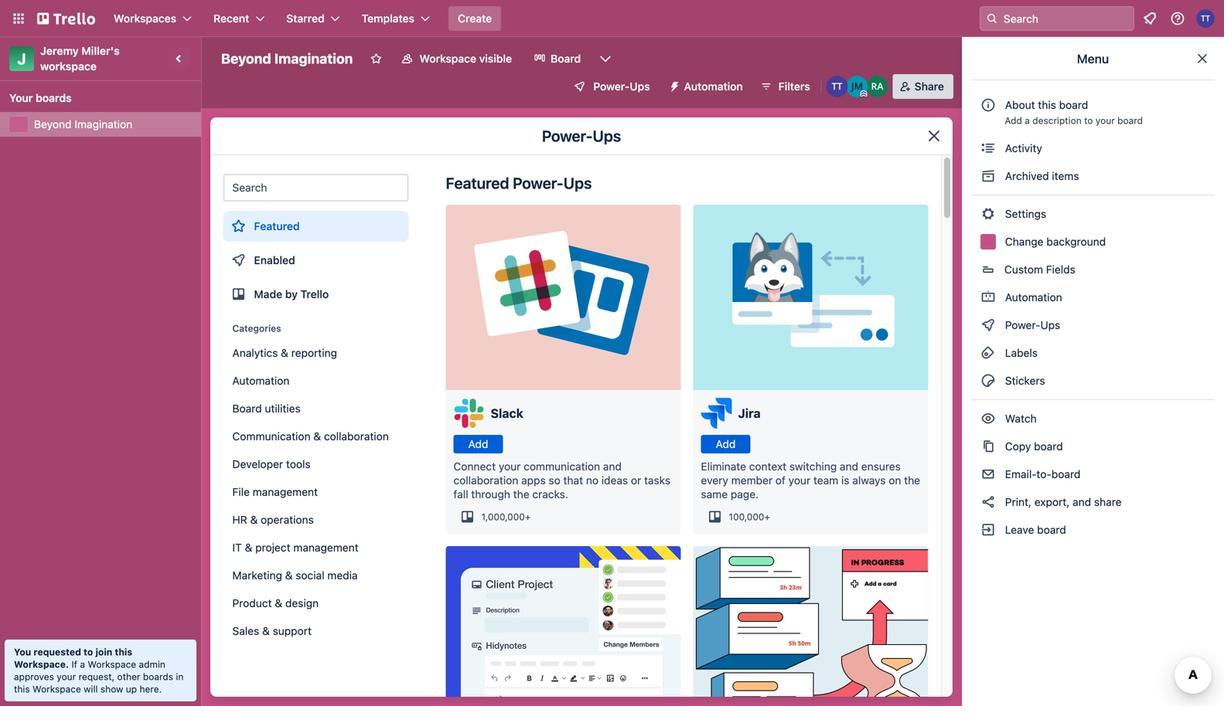 Task type: vqa. For each thing, say whether or not it's contained in the screenshot.
sm image inside the Print, export, and share link
yes



Task type: locate. For each thing, give the bounding box(es) containing it.
board for board utilities
[[232, 403, 262, 415]]

sm image
[[662, 74, 684, 96], [981, 206, 996, 222], [981, 318, 996, 333], [981, 411, 996, 427], [981, 495, 996, 510], [981, 523, 996, 538]]

sm image
[[981, 141, 996, 156], [981, 169, 996, 184], [981, 290, 996, 305], [981, 346, 996, 361], [981, 374, 996, 389], [981, 439, 996, 455], [981, 467, 996, 483]]

board left utilities
[[232, 403, 262, 415]]

always
[[853, 474, 886, 487]]

show
[[100, 684, 123, 695]]

your
[[9, 92, 33, 104]]

2 vertical spatial this
[[14, 684, 30, 695]]

and inside eliminate context switching and ensures every member of your team is always on the same page.
[[840, 461, 858, 473]]

team
[[814, 474, 839, 487]]

0 horizontal spatial the
[[513, 488, 529, 501]]

0 vertical spatial power-ups
[[593, 80, 650, 93]]

0 horizontal spatial imagination
[[74, 118, 132, 131]]

0 horizontal spatial boards
[[36, 92, 72, 104]]

labels
[[1002, 347, 1038, 360]]

your
[[1096, 115, 1115, 126], [499, 461, 521, 473], [789, 474, 811, 487], [57, 672, 76, 683]]

1 horizontal spatial boards
[[143, 672, 173, 683]]

sm image inside archived items link
[[981, 169, 996, 184]]

a down about
[[1025, 115, 1030, 126]]

your inside connect your communication and collaboration apps so that no ideas or tasks fall through the cracks.
[[499, 461, 521, 473]]

board
[[551, 52, 581, 65], [232, 403, 262, 415]]

0 vertical spatial to
[[1084, 115, 1093, 126]]

the right on
[[904, 474, 920, 487]]

beyond imagination down the your boards with 1 items element
[[34, 118, 132, 131]]

1 vertical spatial beyond
[[34, 118, 72, 131]]

1 horizontal spatial add button
[[701, 435, 751, 454]]

1 vertical spatial beyond imagination
[[34, 118, 132, 131]]

sm image for copy board
[[981, 439, 996, 455]]

1 vertical spatial management
[[293, 542, 359, 555]]

workspace down join at the bottom left of the page
[[88, 660, 136, 671]]

export,
[[1035, 496, 1070, 509]]

hr
[[232, 514, 247, 527]]

1 + from the left
[[525, 512, 531, 523]]

power-ups down customize views image on the top of the page
[[593, 80, 650, 93]]

& right it
[[245, 542, 252, 555]]

leave board
[[1002, 524, 1066, 537]]

+ down apps
[[525, 512, 531, 523]]

activity
[[1002, 142, 1042, 155]]

2 vertical spatial automation
[[232, 375, 290, 387]]

developer
[[232, 458, 283, 471]]

5 sm image from the top
[[981, 374, 996, 389]]

customize views image
[[598, 51, 613, 67]]

2 + from the left
[[764, 512, 770, 523]]

1 horizontal spatial collaboration
[[454, 474, 518, 487]]

1 horizontal spatial to
[[1084, 115, 1093, 126]]

0 vertical spatial the
[[904, 474, 920, 487]]

star or unstar board image
[[370, 53, 382, 65]]

1 add button from the left
[[454, 435, 503, 454]]

add up connect
[[468, 438, 488, 451]]

+ for jira
[[764, 512, 770, 523]]

settings
[[1002, 208, 1047, 220]]

& left design
[[275, 597, 282, 610]]

eliminate context switching and ensures every member of your team is always on the same page.
[[701, 461, 920, 501]]

management
[[253, 486, 318, 499], [293, 542, 359, 555]]

& right 'analytics'
[[281, 347, 288, 360]]

communication
[[524, 461, 600, 473]]

& left social
[[285, 570, 293, 582]]

1 vertical spatial automation link
[[223, 369, 409, 394]]

board left customize views image on the top of the page
[[551, 52, 581, 65]]

4 sm image from the top
[[981, 346, 996, 361]]

automation link
[[971, 285, 1215, 310], [223, 369, 409, 394]]

1 horizontal spatial featured
[[446, 174, 509, 192]]

automation
[[684, 80, 743, 93], [1002, 291, 1062, 304], [232, 375, 290, 387]]

1 vertical spatial board
[[232, 403, 262, 415]]

workspaces button
[[104, 6, 201, 31]]

0 horizontal spatial beyond imagination
[[34, 118, 132, 131]]

0 notifications image
[[1141, 9, 1159, 28]]

1 vertical spatial automation
[[1002, 291, 1062, 304]]

1 horizontal spatial board
[[551, 52, 581, 65]]

every
[[701, 474, 728, 487]]

1 horizontal spatial and
[[840, 461, 858, 473]]

0 horizontal spatial add button
[[454, 435, 503, 454]]

1 vertical spatial imagination
[[74, 118, 132, 131]]

& for reporting
[[281, 347, 288, 360]]

board utilities
[[232, 403, 301, 415]]

1 vertical spatial featured
[[254, 220, 300, 233]]

sm image for settings
[[981, 206, 996, 222]]

1 vertical spatial collaboration
[[454, 474, 518, 487]]

1 horizontal spatial imagination
[[274, 50, 353, 67]]

email-to-board link
[[971, 462, 1215, 487]]

& right the sales
[[262, 625, 270, 638]]

the down apps
[[513, 488, 529, 501]]

analytics & reporting
[[232, 347, 337, 360]]

board link
[[524, 46, 590, 71]]

management up operations
[[253, 486, 318, 499]]

fall
[[454, 488, 468, 501]]

add down about
[[1005, 115, 1022, 126]]

management down hr & operations "link"
[[293, 542, 359, 555]]

board for board
[[551, 52, 581, 65]]

1 sm image from the top
[[981, 141, 996, 156]]

board utilities link
[[223, 397, 409, 421]]

1 horizontal spatial the
[[904, 474, 920, 487]]

stickers link
[[971, 369, 1215, 394]]

share
[[915, 80, 944, 93]]

sm image inside stickers 'link'
[[981, 374, 996, 389]]

a right if
[[80, 660, 85, 671]]

collaboration up through
[[454, 474, 518, 487]]

0 horizontal spatial add
[[468, 438, 488, 451]]

and up ideas
[[603, 461, 622, 473]]

a inside about this board add a description to your board
[[1025, 115, 1030, 126]]

sm image inside watch link
[[981, 411, 996, 427]]

workspace navigation collapse icon image
[[169, 48, 190, 70]]

2 add button from the left
[[701, 435, 751, 454]]

add button up connect
[[454, 435, 503, 454]]

create button
[[449, 6, 501, 31]]

add up eliminate
[[716, 438, 736, 451]]

collaboration down 'board utilities' link
[[324, 430, 389, 443]]

100,000 +
[[729, 512, 770, 523]]

0 horizontal spatial a
[[80, 660, 85, 671]]

0 vertical spatial automation link
[[971, 285, 1215, 310]]

about this board add a description to your board
[[1005, 99, 1143, 126]]

3 sm image from the top
[[981, 290, 996, 305]]

0 vertical spatial imagination
[[274, 50, 353, 67]]

requested
[[34, 647, 81, 658]]

add button up eliminate
[[701, 435, 751, 454]]

this up description
[[1038, 99, 1056, 111]]

create
[[458, 12, 492, 25]]

2 sm image from the top
[[981, 169, 996, 184]]

workspace
[[419, 52, 476, 65], [88, 660, 136, 671], [33, 684, 81, 695]]

1 vertical spatial this
[[115, 647, 132, 658]]

to up activity link
[[1084, 115, 1093, 126]]

sm image for watch
[[981, 411, 996, 427]]

design
[[285, 597, 319, 610]]

workspace down approves
[[33, 684, 81, 695]]

0 horizontal spatial board
[[232, 403, 262, 415]]

leave
[[1005, 524, 1034, 537]]

0 horizontal spatial +
[[525, 512, 531, 523]]

and for slack
[[603, 461, 622, 473]]

& for design
[[275, 597, 282, 610]]

sm image inside 'email-to-board' link
[[981, 467, 996, 483]]

2 horizontal spatial automation
[[1002, 291, 1062, 304]]

on
[[889, 474, 901, 487]]

to inside you requested to join this workspace.
[[84, 647, 93, 658]]

& for social
[[285, 570, 293, 582]]

your boards with 1 items element
[[9, 89, 184, 108]]

imagination inside board name text box
[[274, 50, 353, 67]]

automation down custom fields
[[1002, 291, 1062, 304]]

boards down "admin"
[[143, 672, 173, 683]]

1 horizontal spatial +
[[764, 512, 770, 523]]

automation link down custom fields button
[[971, 285, 1215, 310]]

sm image inside labels link
[[981, 346, 996, 361]]

1 horizontal spatial add
[[716, 438, 736, 451]]

communication
[[232, 430, 311, 443]]

cracks.
[[532, 488, 568, 501]]

imagination down the your boards with 1 items element
[[74, 118, 132, 131]]

0 vertical spatial workspace
[[419, 52, 476, 65]]

0 vertical spatial beyond imagination
[[221, 50, 353, 67]]

0 horizontal spatial beyond
[[34, 118, 72, 131]]

to left join at the bottom left of the page
[[84, 647, 93, 658]]

power-ups up labels
[[1002, 319, 1063, 332]]

workspaces
[[114, 12, 176, 25]]

that
[[563, 474, 583, 487]]

sm image inside power-ups link
[[981, 318, 996, 333]]

to
[[1084, 115, 1093, 126], [84, 647, 93, 658]]

sm image inside print, export, and share link
[[981, 495, 996, 510]]

workspace left "visible"
[[419, 52, 476, 65]]

change
[[1005, 235, 1044, 248]]

workspace inside button
[[419, 52, 476, 65]]

power- inside button
[[593, 80, 630, 93]]

jeremy
[[40, 44, 79, 57]]

this down approves
[[14, 684, 30, 695]]

this member is an admin of this board. image
[[861, 90, 867, 97]]

archived items
[[1002, 170, 1079, 183]]

communication & collaboration
[[232, 430, 389, 443]]

request,
[[79, 672, 115, 683]]

activity link
[[971, 136, 1215, 161]]

0 horizontal spatial collaboration
[[324, 430, 389, 443]]

board
[[1059, 99, 1088, 111], [1118, 115, 1143, 126], [1034, 440, 1063, 453], [1052, 468, 1081, 481], [1037, 524, 1066, 537]]

your up through
[[499, 461, 521, 473]]

archived
[[1005, 170, 1049, 183]]

1 vertical spatial the
[[513, 488, 529, 501]]

labels link
[[971, 341, 1215, 366]]

2 horizontal spatial and
[[1073, 496, 1091, 509]]

0 vertical spatial board
[[551, 52, 581, 65]]

1 horizontal spatial a
[[1025, 115, 1030, 126]]

open information menu image
[[1170, 11, 1186, 26]]

0 vertical spatial management
[[253, 486, 318, 499]]

power-ups down power-ups button
[[542, 127, 621, 145]]

0 vertical spatial automation
[[684, 80, 743, 93]]

sm image inside settings link
[[981, 206, 996, 222]]

beyond imagination down starred
[[221, 50, 353, 67]]

by
[[285, 288, 298, 301]]

this
[[1038, 99, 1056, 111], [115, 647, 132, 658], [14, 684, 30, 695]]

2 vertical spatial power-ups
[[1002, 319, 1063, 332]]

0 horizontal spatial featured
[[254, 220, 300, 233]]

beyond inside board name text box
[[221, 50, 271, 67]]

+ down member
[[764, 512, 770, 523]]

items
[[1052, 170, 1079, 183]]

1 vertical spatial a
[[80, 660, 85, 671]]

0 horizontal spatial to
[[84, 647, 93, 658]]

sm image inside leave board link
[[981, 523, 996, 538]]

share
[[1094, 496, 1122, 509]]

0 vertical spatial collaboration
[[324, 430, 389, 443]]

0 horizontal spatial workspace
[[33, 684, 81, 695]]

sm image inside automation link
[[981, 290, 996, 305]]

1 horizontal spatial this
[[115, 647, 132, 658]]

automation inside button
[[684, 80, 743, 93]]

this inside about this board add a description to your board
[[1038, 99, 1056, 111]]

2 horizontal spatial workspace
[[419, 52, 476, 65]]

& down 'board utilities' link
[[313, 430, 321, 443]]

the inside eliminate context switching and ensures every member of your team is always on the same page.
[[904, 474, 920, 487]]

1 vertical spatial boards
[[143, 672, 173, 683]]

board down export,
[[1037, 524, 1066, 537]]

back to home image
[[37, 6, 95, 31]]

terry turtle (terryturtle) image
[[827, 76, 848, 97]]

templates button
[[352, 6, 439, 31]]

beyond down recent popup button
[[221, 50, 271, 67]]

stickers
[[1002, 375, 1045, 387]]

2 horizontal spatial add
[[1005, 115, 1022, 126]]

management inside file management link
[[253, 486, 318, 499]]

0 horizontal spatial automation link
[[223, 369, 409, 394]]

power-ups button
[[563, 74, 659, 99]]

1 horizontal spatial workspace
[[88, 660, 136, 671]]

of
[[776, 474, 786, 487]]

add for slack
[[468, 438, 488, 451]]

0 horizontal spatial this
[[14, 684, 30, 695]]

1 horizontal spatial automation
[[684, 80, 743, 93]]

in
[[176, 672, 184, 683]]

& right hr
[[250, 514, 258, 527]]

and left the share
[[1073, 496, 1091, 509]]

your down if
[[57, 672, 76, 683]]

7 sm image from the top
[[981, 467, 996, 483]]

6 sm image from the top
[[981, 439, 996, 455]]

admin
[[139, 660, 165, 671]]

1 vertical spatial workspace
[[88, 660, 136, 671]]

and up is
[[840, 461, 858, 473]]

add button for slack
[[454, 435, 503, 454]]

sales & support link
[[223, 619, 409, 644]]

imagination
[[274, 50, 353, 67], [74, 118, 132, 131]]

you requested to join this workspace.
[[14, 647, 132, 671]]

Search field
[[998, 7, 1134, 30]]

0 vertical spatial boards
[[36, 92, 72, 104]]

Board name text field
[[213, 46, 361, 71]]

this right join at the bottom left of the page
[[115, 647, 132, 658]]

settings link
[[971, 202, 1215, 227]]

email-
[[1005, 468, 1037, 481]]

featured power-ups
[[446, 174, 592, 192]]

sm image for leave board
[[981, 523, 996, 538]]

& inside "link"
[[250, 514, 258, 527]]

0 horizontal spatial and
[[603, 461, 622, 473]]

to inside about this board add a description to your board
[[1084, 115, 1093, 126]]

add
[[1005, 115, 1022, 126], [468, 438, 488, 451], [716, 438, 736, 451]]

jeremy miller (jeremymiller198) image
[[847, 76, 868, 97]]

sm image inside copy board link
[[981, 439, 996, 455]]

through
[[471, 488, 510, 501]]

0 vertical spatial a
[[1025, 115, 1030, 126]]

your right of
[[789, 474, 811, 487]]

boards right your
[[36, 92, 72, 104]]

sm image inside activity link
[[981, 141, 996, 156]]

beyond down your boards
[[34, 118, 72, 131]]

0 vertical spatial this
[[1038, 99, 1056, 111]]

copy board link
[[971, 435, 1215, 459]]

imagination down the starred popup button
[[274, 50, 353, 67]]

automation link up 'board utilities' link
[[223, 369, 409, 394]]

media
[[327, 570, 358, 582]]

and inside connect your communication and collaboration apps so that no ideas or tasks fall through the cracks.
[[603, 461, 622, 473]]

1 vertical spatial to
[[84, 647, 93, 658]]

beyond imagination
[[221, 50, 353, 67], [34, 118, 132, 131]]

up
[[126, 684, 137, 695]]

ideas
[[602, 474, 628, 487]]

automation left filters button
[[684, 80, 743, 93]]

and for jira
[[840, 461, 858, 473]]

automation up board utilities
[[232, 375, 290, 387]]

is
[[841, 474, 850, 487]]

categories
[[232, 323, 281, 334]]

0 vertical spatial beyond
[[221, 50, 271, 67]]

your up activity link
[[1096, 115, 1115, 126]]

1 horizontal spatial beyond imagination
[[221, 50, 353, 67]]

2 horizontal spatial this
[[1038, 99, 1056, 111]]

search image
[[986, 12, 998, 25]]

your inside about this board add a description to your board
[[1096, 115, 1115, 126]]

1 horizontal spatial beyond
[[221, 50, 271, 67]]

featured
[[446, 174, 509, 192], [254, 220, 300, 233]]

0 vertical spatial featured
[[446, 174, 509, 192]]



Task type: describe. For each thing, give the bounding box(es) containing it.
join
[[95, 647, 112, 658]]

file management link
[[223, 480, 409, 505]]

if a workspace admin approves your request, other boards in this workspace will show up here.
[[14, 660, 184, 695]]

tasks
[[644, 474, 671, 487]]

power-ups link
[[971, 313, 1215, 338]]

recent
[[213, 12, 249, 25]]

your inside if a workspace admin approves your request, other boards in this workspace will show up here.
[[57, 672, 76, 683]]

this inside if a workspace admin approves your request, other boards in this workspace will show up here.
[[14, 684, 30, 695]]

visible
[[479, 52, 512, 65]]

power-ups inside button
[[593, 80, 650, 93]]

product & design link
[[223, 592, 409, 616]]

beyond imagination inside board name text box
[[221, 50, 353, 67]]

tools
[[286, 458, 311, 471]]

sm image for print, export, and share
[[981, 495, 996, 510]]

custom
[[1005, 263, 1043, 276]]

ensures
[[861, 461, 901, 473]]

project
[[255, 542, 290, 555]]

sm image for archived items
[[981, 169, 996, 184]]

recent button
[[204, 6, 274, 31]]

context
[[749, 461, 787, 473]]

board up activity link
[[1118, 115, 1143, 126]]

sm image for labels
[[981, 346, 996, 361]]

boards inside if a workspace admin approves your request, other boards in this workspace will show up here.
[[143, 672, 173, 683]]

workspace visible
[[419, 52, 512, 65]]

trello
[[301, 288, 329, 301]]

add for jira
[[716, 438, 736, 451]]

& for operations
[[250, 514, 258, 527]]

connect
[[454, 461, 496, 473]]

jira
[[738, 406, 761, 421]]

copy
[[1005, 440, 1031, 453]]

featured for featured power-ups
[[446, 174, 509, 192]]

2 vertical spatial workspace
[[33, 684, 81, 695]]

& for collaboration
[[313, 430, 321, 443]]

workspace.
[[14, 660, 69, 671]]

leave board link
[[971, 518, 1215, 543]]

file
[[232, 486, 250, 499]]

product & design
[[232, 597, 319, 610]]

add inside about this board add a description to your board
[[1005, 115, 1022, 126]]

hr & operations link
[[223, 508, 409, 533]]

custom fields
[[1005, 263, 1076, 276]]

change background link
[[971, 230, 1215, 254]]

primary element
[[0, 0, 1224, 37]]

& for project
[[245, 542, 252, 555]]

watch link
[[971, 407, 1215, 432]]

sm image for activity
[[981, 141, 996, 156]]

add button for jira
[[701, 435, 751, 454]]

eliminate
[[701, 461, 746, 473]]

1 vertical spatial power-ups
[[542, 127, 621, 145]]

workspace visible button
[[392, 46, 521, 71]]

communication & collaboration link
[[223, 425, 409, 449]]

the inside connect your communication and collaboration apps so that no ideas or tasks fall through the cracks.
[[513, 488, 529, 501]]

beyond imagination inside beyond imagination "link"
[[34, 118, 132, 131]]

collaboration inside connect your communication and collaboration apps so that no ideas or tasks fall through the cracks.
[[454, 474, 518, 487]]

management inside it & project management link
[[293, 542, 359, 555]]

featured link
[[223, 211, 409, 242]]

sm image for automation
[[981, 290, 996, 305]]

& for support
[[262, 625, 270, 638]]

it & project management link
[[223, 536, 409, 561]]

a inside if a workspace admin approves your request, other boards in this workspace will show up here.
[[80, 660, 85, 671]]

enabled
[[254, 254, 295, 267]]

Search text field
[[223, 174, 409, 202]]

featured for featured
[[254, 220, 300, 233]]

starred button
[[277, 6, 349, 31]]

or
[[631, 474, 641, 487]]

your boards
[[9, 92, 72, 104]]

fields
[[1046, 263, 1076, 276]]

email-to-board
[[1002, 468, 1081, 481]]

social
[[296, 570, 325, 582]]

sm image for email-to-board
[[981, 467, 996, 483]]

sm image inside automation button
[[662, 74, 684, 96]]

it & project management
[[232, 542, 359, 555]]

marketing
[[232, 570, 282, 582]]

marketing & social media link
[[223, 564, 409, 589]]

slack
[[491, 406, 524, 421]]

file management
[[232, 486, 318, 499]]

1,000,000 +
[[481, 512, 531, 523]]

print, export, and share
[[1002, 496, 1122, 509]]

print,
[[1005, 496, 1032, 509]]

ruby anderson (rubyanderson7) image
[[867, 76, 888, 97]]

0 horizontal spatial automation
[[232, 375, 290, 387]]

same
[[701, 488, 728, 501]]

hr & operations
[[232, 514, 314, 527]]

developer tools link
[[223, 452, 409, 477]]

this inside you requested to join this workspace.
[[115, 647, 132, 658]]

you
[[14, 647, 31, 658]]

approves
[[14, 672, 54, 683]]

description
[[1033, 115, 1082, 126]]

if
[[72, 660, 77, 671]]

sales & support
[[232, 625, 312, 638]]

board up to-
[[1034, 440, 1063, 453]]

made
[[254, 288, 282, 301]]

switching
[[790, 461, 837, 473]]

sm image for stickers
[[981, 374, 996, 389]]

print, export, and share link
[[971, 490, 1215, 515]]

board up description
[[1059, 99, 1088, 111]]

miller's
[[82, 44, 120, 57]]

member
[[731, 474, 773, 487]]

jeremy miller's workspace
[[40, 44, 122, 73]]

reporting
[[291, 347, 337, 360]]

ups inside button
[[630, 80, 650, 93]]

board up print, export, and share
[[1052, 468, 1081, 481]]

sm image for power-ups
[[981, 318, 996, 333]]

your inside eliminate context switching and ensures every member of your team is always on the same page.
[[789, 474, 811, 487]]

apps
[[521, 474, 546, 487]]

1 horizontal spatial automation link
[[971, 285, 1215, 310]]

background
[[1047, 235, 1106, 248]]

terry turtle (terryturtle) image
[[1196, 9, 1215, 28]]

share button
[[893, 74, 954, 99]]

imagination inside beyond imagination "link"
[[74, 118, 132, 131]]

automation button
[[662, 74, 752, 99]]

sales
[[232, 625, 259, 638]]

+ for slack
[[525, 512, 531, 523]]

developer tools
[[232, 458, 311, 471]]

beyond inside "link"
[[34, 118, 72, 131]]

1,000,000
[[481, 512, 525, 523]]

it
[[232, 542, 242, 555]]

starred
[[286, 12, 325, 25]]



